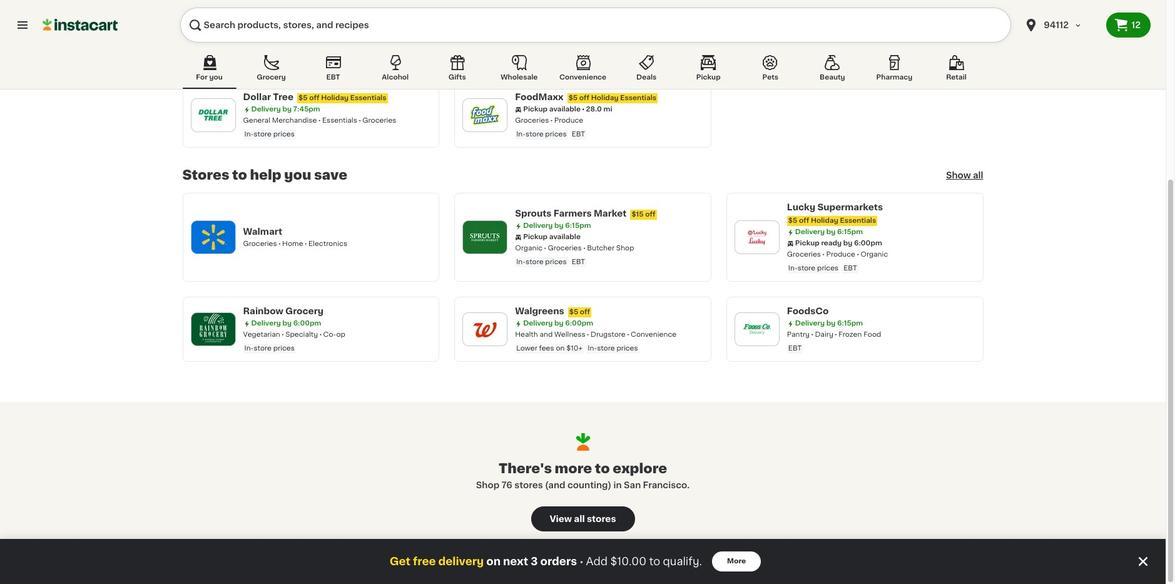 Task type: describe. For each thing, give the bounding box(es) containing it.
mi for 14.7 mi
[[359, 26, 368, 33]]

tree
[[273, 93, 294, 101]]

delivery for essentials
[[251, 106, 281, 113]]

frozen
[[839, 331, 862, 338]]

there's more to explore shop 76 stores (and counting) in san francisco.
[[476, 462, 690, 490]]

pickup inside button
[[697, 74, 721, 81]]

0 vertical spatial ready
[[277, 26, 298, 33]]

by for drugstore
[[555, 320, 564, 327]]

in- down sprouts
[[517, 259, 526, 265]]

stone's
[[546, 1, 581, 10]]

3
[[531, 557, 538, 567]]

pets button
[[744, 53, 798, 89]]

dollar tree logo image
[[197, 99, 229, 131]]

pickup down lucky
[[796, 240, 820, 247]]

in- down general
[[245, 131, 254, 138]]

san
[[624, 481, 641, 490]]

more
[[728, 558, 747, 565]]

in-store prices ebt for lucky
[[789, 265, 858, 272]]

(and
[[545, 481, 566, 490]]

instacart image
[[43, 18, 118, 33]]

help
[[250, 168, 282, 182]]

all for view
[[574, 515, 585, 524]]

by for pickup ready by 6:00pm
[[827, 229, 836, 235]]

supermarkets
[[818, 203, 884, 212]]

view all stores button
[[531, 507, 635, 532]]

groceries down lucky
[[788, 251, 822, 258]]

prices down vegetarian specialty co-op
[[273, 345, 295, 352]]

gifts
[[449, 74, 466, 81]]

pets
[[763, 74, 779, 81]]

94112
[[1045, 21, 1069, 29]]

pickup down $5 off holiday essentials
[[251, 26, 276, 33]]

ebt down lucky supermarkets $5 off holiday essentials
[[844, 265, 858, 272]]

grocery inside button
[[257, 74, 286, 81]]

1 vertical spatial ready
[[822, 240, 842, 247]]

groceries inside walmart groceries home electronics
[[243, 240, 277, 247]]

to inside stores to help you save tab panel
[[232, 168, 247, 182]]

wellness
[[555, 331, 586, 338]]

14.7 mi
[[344, 26, 368, 33]]

convenience inside convenience button
[[560, 74, 607, 81]]

sprouts farmers market logo image
[[469, 221, 502, 254]]

6:00pm down supermarkets
[[855, 240, 883, 247]]

off inside lucky supermarkets $5 off holiday essentials
[[800, 217, 810, 224]]

food
[[864, 331, 882, 338]]

add
[[586, 557, 608, 567]]

show all
[[947, 171, 984, 180]]

$5 off holiday essentials
[[245, 3, 332, 10]]

view all stores
[[550, 515, 617, 524]]

delivery by 6:15pm for pickup available
[[524, 222, 591, 229]]

groceries produce organic for pickup
[[788, 251, 889, 258]]

$10+
[[567, 345, 583, 352]]

counting)
[[568, 481, 612, 490]]

by for pickup available
[[555, 222, 564, 229]]

pickup button
[[682, 53, 736, 89]]

alcohol organic butcher shop
[[515, 38, 627, 45]]

groceries produce
[[515, 117, 584, 124]]

francisco.
[[643, 481, 690, 490]]

off inside foodmaxx $5 off holiday essentials
[[580, 95, 590, 101]]

prices down groceries produce on the left of the page
[[546, 131, 567, 138]]

walgreens $5 off
[[515, 307, 591, 316]]

op
[[337, 331, 346, 338]]

dollar
[[243, 93, 271, 101]]

health and wellness drugstore convenience
[[515, 331, 677, 338]]

groceries produce organic for 14.7
[[243, 37, 344, 44]]

retail button
[[930, 53, 984, 89]]

cleaning
[[852, 9, 884, 16]]

wholesale button
[[493, 53, 547, 89]]

sprouts farmers market $15 off
[[515, 209, 656, 218]]

off inside "sprouts farmers market $15 off"
[[646, 211, 656, 218]]

holiday inside dollar tree $5 off holiday essentials
[[321, 95, 349, 101]]

ebt down pantry
[[789, 345, 802, 352]]

on inside get free delivery on next 3 orders • add $10.00 to qualify.
[[487, 557, 501, 567]]

for you button
[[183, 53, 236, 89]]

ebt down organic groceries butcher shop
[[572, 259, 585, 265]]

6:00pm up specialty
[[293, 320, 321, 327]]

ebt inside ebt button
[[327, 74, 340, 81]]

by for dairy
[[827, 320, 836, 327]]

produce for 14.7 mi
[[282, 37, 312, 44]]

6:15pm for pickup available
[[566, 222, 591, 229]]

94112 button
[[1024, 8, 1100, 43]]

merchandise
[[272, 117, 317, 124]]

market
[[594, 209, 627, 218]]

treatment tracker modal dialog
[[0, 539, 1167, 584]]

rainbow grocery logo image
[[197, 313, 229, 346]]

shop categories tab list
[[183, 53, 984, 89]]

prices down 'drugstore'
[[617, 345, 638, 352]]

foodsco
[[788, 307, 829, 316]]

drugstore
[[591, 331, 626, 338]]

in- up foodsco
[[789, 265, 798, 272]]

wholesale
[[501, 74, 538, 81]]

groceries up grocery button
[[243, 37, 277, 44]]

groceries down 'foodmaxx'
[[515, 117, 549, 124]]

all for show
[[974, 171, 984, 180]]

pickup down sprouts
[[524, 234, 548, 240]]

28.0
[[586, 106, 602, 113]]

14.7
[[344, 26, 357, 33]]

store down vegetarian
[[254, 345, 272, 352]]

on inside stores to help you save tab panel
[[556, 345, 565, 352]]

show
[[947, 171, 972, 180]]

delivery by 6:15pm up dairy
[[796, 320, 864, 327]]

lowe's $20 off cleaning supplies
[[788, 8, 916, 16]]

prices up foodsco
[[818, 265, 839, 272]]

•
[[580, 557, 584, 567]]

6:15pm for 14.7 mi
[[293, 14, 319, 21]]

mollie stone's markets
[[515, 1, 621, 10]]

you inside button
[[209, 74, 223, 81]]

store down 'drugstore'
[[597, 345, 615, 352]]

94112 button
[[1017, 8, 1107, 43]]

and
[[540, 331, 553, 338]]

foodmaxx
[[515, 93, 564, 101]]

health
[[515, 331, 538, 338]]

1 pickup available from the top
[[524, 106, 581, 113]]

6:00pm left 14.7 at top left
[[310, 26, 338, 33]]

lucky
[[788, 203, 816, 212]]

supplies
[[885, 9, 916, 16]]

foodsco logo image
[[741, 313, 774, 346]]

essentials inside dollar tree $5 off holiday essentials
[[350, 95, 387, 101]]

save
[[314, 168, 348, 182]]

off inside dollar tree $5 off holiday essentials
[[309, 95, 320, 101]]

2 available from the top
[[550, 234, 581, 240]]

produce for pickup ready by 6:00pm
[[827, 251, 856, 258]]

lucky supermarkets logo image
[[741, 221, 774, 254]]

view
[[550, 515, 572, 524]]

co-
[[323, 331, 337, 338]]

orders
[[541, 557, 577, 567]]

delivery for drugstore
[[524, 320, 553, 327]]

ebt down groceries produce on the left of the page
[[572, 131, 585, 138]]

delivery
[[439, 557, 484, 567]]

walmart groceries home electronics
[[243, 227, 348, 247]]

stores to help you save tab panel
[[183, 0, 984, 362]]

12
[[1132, 21, 1141, 29]]

7:45pm
[[293, 106, 320, 113]]

deals
[[637, 74, 657, 81]]

specialty
[[286, 331, 318, 338]]

1 horizontal spatial produce
[[555, 117, 584, 124]]

$5 inside walgreens $5 off
[[570, 309, 579, 316]]

delivery for 14.7 mi
[[251, 14, 281, 21]]

store up dollar
[[254, 51, 272, 58]]

qualify.
[[663, 557, 703, 567]]

prices up "tree"
[[273, 51, 295, 58]]

free
[[413, 557, 436, 567]]

6:15pm up frozen
[[838, 320, 864, 327]]

essentials inside lucky supermarkets $5 off holiday essentials
[[841, 217, 877, 224]]

butcher for organic
[[579, 38, 607, 45]]

delivery for dairy
[[796, 320, 825, 327]]

lower fees on $10+ in-store prices
[[517, 345, 638, 352]]

to inside there's more to explore shop 76 stores (and counting) in san francisco.
[[595, 462, 610, 476]]



Task type: locate. For each thing, give the bounding box(es) containing it.
0 vertical spatial shop
[[609, 38, 627, 45]]

prices down the merchandise
[[273, 131, 295, 138]]

lower
[[517, 345, 538, 352]]

convenience up foodmaxx $5 off holiday essentials
[[560, 74, 607, 81]]

None search field
[[180, 8, 1012, 43]]

stores
[[183, 168, 229, 182]]

6:00pm
[[310, 26, 338, 33], [855, 240, 883, 247], [293, 320, 321, 327], [566, 320, 594, 327]]

1 horizontal spatial delivery by 6:00pm
[[524, 320, 594, 327]]

by for 14.7 mi
[[283, 14, 292, 21]]

mi right 28.0
[[604, 106, 613, 113]]

1 in-store prices from the top
[[245, 51, 295, 58]]

$15
[[632, 211, 644, 218]]

0 vertical spatial grocery
[[257, 74, 286, 81]]

delivery down walgreens
[[524, 320, 553, 327]]

in- down "health and wellness drugstore convenience"
[[588, 345, 597, 352]]

in-store prices down general
[[245, 131, 295, 138]]

next
[[503, 557, 529, 567]]

off inside lowe's $20 off cleaning supplies
[[840, 9, 850, 16]]

shop for alcohol organic butcher shop
[[609, 38, 627, 45]]

holiday
[[267, 3, 295, 10], [321, 95, 349, 101], [592, 95, 619, 101], [811, 217, 839, 224]]

stores inside button
[[587, 515, 617, 524]]

0 vertical spatial convenience
[[560, 74, 607, 81]]

in-store prices ebt
[[517, 131, 585, 138], [517, 259, 585, 265], [789, 265, 858, 272]]

alcohol inside alcohol button
[[382, 74, 409, 81]]

6:15pm down $5 off holiday essentials
[[293, 14, 319, 21]]

1 vertical spatial alcohol
[[382, 74, 409, 81]]

alcohol up wholesale button
[[515, 38, 541, 45]]

0 horizontal spatial you
[[209, 74, 223, 81]]

delivery by 6:15pm down $5 off holiday essentials
[[251, 14, 319, 21]]

2 in-store prices from the top
[[245, 131, 295, 138]]

mi right 14.7 at top left
[[359, 26, 368, 33]]

pickup available up groceries produce on the left of the page
[[524, 106, 581, 113]]

pharmacy
[[877, 74, 913, 81]]

pantry dairy frozen food
[[788, 331, 882, 338]]

2 pickup available from the top
[[524, 234, 581, 240]]

in-store prices
[[245, 51, 295, 58], [245, 131, 295, 138], [245, 345, 295, 352]]

ebt button
[[307, 53, 360, 89]]

store down general
[[254, 131, 272, 138]]

1 vertical spatial produce
[[555, 117, 584, 124]]

to up "counting)"
[[595, 462, 610, 476]]

delivery for pickup available
[[524, 222, 553, 229]]

0 horizontal spatial groceries produce organic
[[243, 37, 344, 44]]

groceries down alcohol button
[[363, 117, 397, 124]]

1 horizontal spatial pickup ready by 6:00pm
[[796, 240, 883, 247]]

delivery by 7:45pm
[[251, 106, 320, 113]]

in
[[614, 481, 622, 490]]

0 horizontal spatial all
[[574, 515, 585, 524]]

fees
[[540, 345, 555, 352]]

0 horizontal spatial pickup ready by 6:00pm
[[251, 26, 338, 33]]

shop left 76
[[476, 481, 500, 490]]

more button
[[713, 552, 762, 572]]

delivery down sprouts
[[524, 222, 553, 229]]

alcohol left the gifts
[[382, 74, 409, 81]]

available up organic groceries butcher shop
[[550, 234, 581, 240]]

grocery button
[[245, 53, 298, 89]]

alcohol for alcohol
[[382, 74, 409, 81]]

alcohol inside stores to help you save tab panel
[[515, 38, 541, 45]]

available
[[550, 106, 581, 113], [550, 234, 581, 240]]

walgreens
[[515, 307, 565, 316]]

delivery for specialty
[[251, 320, 281, 327]]

76
[[502, 481, 513, 490]]

on left next
[[487, 557, 501, 567]]

mi
[[359, 26, 368, 33], [604, 106, 613, 113]]

home
[[282, 240, 303, 247]]

grocery up "tree"
[[257, 74, 286, 81]]

0 vertical spatial on
[[556, 345, 565, 352]]

produce down foodmaxx $5 off holiday essentials
[[555, 117, 584, 124]]

mi for 28.0 mi
[[604, 106, 613, 113]]

available up groceries produce on the left of the page
[[550, 106, 581, 113]]

sprouts
[[515, 209, 552, 218]]

1 horizontal spatial you
[[284, 168, 311, 182]]

dollar tree $5 off holiday essentials
[[243, 93, 387, 101]]

pickup left pets
[[697, 74, 721, 81]]

butcher
[[579, 38, 607, 45], [587, 245, 615, 252]]

2 horizontal spatial to
[[650, 557, 661, 567]]

1 delivery by 6:00pm from the left
[[251, 320, 321, 327]]

$5
[[245, 3, 254, 10], [299, 95, 308, 101], [569, 95, 578, 101], [789, 217, 798, 224], [570, 309, 579, 316]]

2 vertical spatial to
[[650, 557, 661, 567]]

convenience right 'drugstore'
[[631, 331, 677, 338]]

1 horizontal spatial stores
[[587, 515, 617, 524]]

shop for organic groceries butcher shop
[[617, 245, 635, 252]]

walmart logo image
[[197, 221, 229, 254]]

delivery by 6:00pm for and
[[524, 320, 594, 327]]

0 vertical spatial mi
[[359, 26, 368, 33]]

stores to help you save
[[183, 168, 348, 182]]

to right '$10.00'
[[650, 557, 661, 567]]

stores
[[515, 481, 543, 490], [587, 515, 617, 524]]

1 vertical spatial on
[[487, 557, 501, 567]]

$5 inside dollar tree $5 off holiday essentials
[[299, 95, 308, 101]]

1 vertical spatial mi
[[604, 106, 613, 113]]

28.0 mi
[[586, 106, 613, 113]]

0 vertical spatial available
[[550, 106, 581, 113]]

groceries down farmers
[[548, 245, 582, 252]]

0 horizontal spatial mi
[[359, 26, 368, 33]]

alcohol for alcohol organic butcher shop
[[515, 38, 541, 45]]

0 horizontal spatial ready
[[277, 26, 298, 33]]

by for essentials
[[283, 106, 292, 113]]

1 vertical spatial convenience
[[631, 331, 677, 338]]

pickup ready by 6:00pm down lucky supermarkets $5 off holiday essentials
[[796, 240, 883, 247]]

beauty button
[[806, 53, 860, 89]]

general
[[243, 117, 270, 124]]

to left the help
[[232, 168, 247, 182]]

0 vertical spatial butcher
[[579, 38, 607, 45]]

all right show at the top
[[974, 171, 984, 180]]

in-store prices for walgreens
[[245, 345, 295, 352]]

ebt up dollar tree $5 off holiday essentials
[[327, 74, 340, 81]]

foodmaxx $5 off holiday essentials
[[515, 93, 657, 101]]

delivery by 6:15pm for pickup ready by 6:00pm
[[796, 229, 864, 235]]

$5 inside lucky supermarkets $5 off holiday essentials
[[789, 217, 798, 224]]

grocery inside stores to help you save tab panel
[[285, 307, 324, 316]]

in-store prices ebt down groceries produce on the left of the page
[[517, 131, 585, 138]]

essentials
[[296, 3, 332, 10], [350, 95, 387, 101], [621, 95, 657, 101], [322, 117, 357, 124], [841, 217, 877, 224]]

by for specialty
[[283, 320, 292, 327]]

groceries produce organic down $5 off holiday essentials
[[243, 37, 344, 44]]

in-store prices ebt for sprouts
[[517, 259, 585, 265]]

delivery by 6:00pm for specialty
[[251, 320, 321, 327]]

all inside button
[[574, 515, 585, 524]]

1 vertical spatial to
[[595, 462, 610, 476]]

1 vertical spatial butcher
[[587, 245, 615, 252]]

gifts button
[[431, 53, 484, 89]]

butcher down market
[[587, 245, 615, 252]]

delivery
[[251, 14, 281, 21], [251, 106, 281, 113], [524, 222, 553, 229], [796, 229, 825, 235], [251, 320, 281, 327], [524, 320, 553, 327], [796, 320, 825, 327]]

0 vertical spatial groceries produce organic
[[243, 37, 344, 44]]

essentials inside foodmaxx $5 off holiday essentials
[[621, 95, 657, 101]]

you right the help
[[284, 168, 311, 182]]

0 vertical spatial you
[[209, 74, 223, 81]]

delivery by 6:00pm down 'rainbow grocery'
[[251, 320, 321, 327]]

1 vertical spatial pickup ready by 6:00pm
[[796, 240, 883, 247]]

on
[[556, 345, 565, 352], [487, 557, 501, 567]]

vegetarian specialty co-op
[[243, 331, 346, 338]]

delivery by 6:00pm
[[251, 320, 321, 327], [524, 320, 594, 327]]

in-store prices up dollar
[[245, 51, 295, 58]]

2 vertical spatial produce
[[827, 251, 856, 258]]

lucky supermarkets $5 off holiday essentials
[[788, 203, 884, 224]]

$5 inside foodmaxx $5 off holiday essentials
[[569, 95, 578, 101]]

mollie
[[515, 1, 544, 10]]

0 horizontal spatial stores
[[515, 481, 543, 490]]

delivery down foodsco
[[796, 320, 825, 327]]

view all stores link
[[531, 507, 635, 532]]

shop
[[609, 38, 627, 45], [617, 245, 635, 252], [476, 481, 500, 490]]

deals button
[[620, 53, 674, 89]]

pickup ready by 6:00pm down $5 off holiday essentials
[[251, 26, 338, 33]]

delivery by 6:15pm for 14.7 mi
[[251, 14, 319, 21]]

0 vertical spatial pickup ready by 6:00pm
[[251, 26, 338, 33]]

6:15pm
[[293, 14, 319, 21], [566, 222, 591, 229], [838, 229, 864, 235], [838, 320, 864, 327]]

1 horizontal spatial mi
[[604, 106, 613, 113]]

show all button
[[947, 169, 984, 182]]

in-store prices down vegetarian
[[245, 345, 295, 352]]

convenience button
[[555, 53, 612, 89]]

for
[[196, 74, 208, 81]]

organic
[[317, 37, 344, 44], [547, 38, 574, 45], [515, 245, 543, 252], [861, 251, 889, 258]]

organic down supermarkets
[[861, 251, 889, 258]]

1 horizontal spatial to
[[595, 462, 610, 476]]

off inside walgreens $5 off
[[580, 309, 591, 316]]

delivery for pickup ready by 6:00pm
[[796, 229, 825, 235]]

groceries produce organic down lucky supermarkets $5 off holiday essentials
[[788, 251, 889, 258]]

1 vertical spatial available
[[550, 234, 581, 240]]

groceries down 'walmart'
[[243, 240, 277, 247]]

grocery up specialty
[[285, 307, 324, 316]]

all right view
[[574, 515, 585, 524]]

6:15pm for pickup ready by 6:00pm
[[838, 229, 864, 235]]

beauty
[[820, 74, 846, 81]]

shop down the markets
[[609, 38, 627, 45]]

0 horizontal spatial produce
[[282, 37, 312, 44]]

electronics
[[309, 240, 348, 247]]

delivery by 6:00pm down walgreens $5 off
[[524, 320, 594, 327]]

in-store prices for foodmaxx
[[245, 131, 295, 138]]

0 vertical spatial in-store prices
[[245, 51, 295, 58]]

store down groceries produce on the left of the page
[[526, 131, 544, 138]]

butcher for groceries
[[587, 245, 615, 252]]

delivery by 6:15pm down lucky supermarkets $5 off holiday essentials
[[796, 229, 864, 235]]

convenience inside stores to help you save tab panel
[[631, 331, 677, 338]]

0 horizontal spatial to
[[232, 168, 247, 182]]

Search field
[[180, 8, 1012, 43]]

0 vertical spatial produce
[[282, 37, 312, 44]]

1 vertical spatial pickup available
[[524, 234, 581, 240]]

delivery up vegetarian
[[251, 320, 281, 327]]

groceries produce organic
[[243, 37, 344, 44], [788, 251, 889, 258]]

get free delivery on next 3 orders • add $10.00 to qualify.
[[390, 557, 703, 567]]

produce
[[282, 37, 312, 44], [555, 117, 584, 124], [827, 251, 856, 258]]

for you
[[196, 74, 223, 81]]

holiday inside foodmaxx $5 off holiday essentials
[[592, 95, 619, 101]]

shop inside there's more to explore shop 76 stores (and counting) in san francisco.
[[476, 481, 500, 490]]

you inside tab panel
[[284, 168, 311, 182]]

explore
[[613, 462, 668, 476]]

6:15pm down lucky supermarkets $5 off holiday essentials
[[838, 229, 864, 235]]

0 horizontal spatial convenience
[[560, 74, 607, 81]]

pickup
[[251, 26, 276, 33], [697, 74, 721, 81], [524, 106, 548, 113], [524, 234, 548, 240], [796, 240, 820, 247]]

organic down sprouts
[[515, 245, 543, 252]]

0 horizontal spatial delivery by 6:00pm
[[251, 320, 321, 327]]

in-store prices ebt down organic groceries butcher shop
[[517, 259, 585, 265]]

pharmacy button
[[868, 53, 922, 89]]

$10.00
[[611, 557, 647, 567]]

delivery down lucky
[[796, 229, 825, 235]]

0 vertical spatial to
[[232, 168, 247, 182]]

store up foodsco
[[798, 265, 816, 272]]

more
[[555, 462, 592, 476]]

there's
[[499, 462, 552, 476]]

stores down there's
[[515, 481, 543, 490]]

in- right 'for you' button
[[245, 51, 254, 58]]

6:15pm down farmers
[[566, 222, 591, 229]]

0 vertical spatial all
[[974, 171, 984, 180]]

produce down lucky supermarkets $5 off holiday essentials
[[827, 251, 856, 258]]

0 horizontal spatial on
[[487, 557, 501, 567]]

walgreens logo image
[[469, 313, 502, 346]]

lowe's
[[788, 8, 820, 16]]

markets
[[583, 1, 621, 10]]

1 vertical spatial shop
[[617, 245, 635, 252]]

in-store prices ebt up foodsco
[[789, 265, 858, 272]]

0 vertical spatial alcohol
[[515, 38, 541, 45]]

12 button
[[1107, 13, 1152, 38]]

stores down "counting)"
[[587, 515, 617, 524]]

1 vertical spatial all
[[574, 515, 585, 524]]

1 vertical spatial you
[[284, 168, 311, 182]]

organic down 14.7 at top left
[[317, 37, 344, 44]]

organic down "stone's" on the top left
[[547, 38, 574, 45]]

$20
[[825, 9, 838, 16]]

delivery up general
[[251, 106, 281, 113]]

1 vertical spatial stores
[[587, 515, 617, 524]]

1 available from the top
[[550, 106, 581, 113]]

organic groceries butcher shop
[[515, 245, 635, 252]]

stores inside there's more to explore shop 76 stores (and counting) in san francisco.
[[515, 481, 543, 490]]

to inside get free delivery on next 3 orders • add $10.00 to qualify.
[[650, 557, 661, 567]]

2 horizontal spatial produce
[[827, 251, 856, 258]]

1 vertical spatial in-store prices
[[245, 131, 295, 138]]

all inside popup button
[[974, 171, 984, 180]]

1 horizontal spatial on
[[556, 345, 565, 352]]

by
[[283, 14, 292, 21], [300, 26, 309, 33], [283, 106, 292, 113], [555, 222, 564, 229], [827, 229, 836, 235], [844, 240, 853, 247], [283, 320, 292, 327], [555, 320, 564, 327], [827, 320, 836, 327]]

shop down $15
[[617, 245, 635, 252]]

holiday inside lucky supermarkets $5 off holiday essentials
[[811, 217, 839, 224]]

1 horizontal spatial ready
[[822, 240, 842, 247]]

farmers
[[554, 209, 592, 218]]

1 vertical spatial groceries produce organic
[[788, 251, 889, 258]]

0 vertical spatial pickup available
[[524, 106, 581, 113]]

0 horizontal spatial alcohol
[[382, 74, 409, 81]]

get
[[390, 557, 411, 567]]

1 horizontal spatial convenience
[[631, 331, 677, 338]]

pickup available up organic groceries butcher shop
[[524, 234, 581, 240]]

butcher up convenience button
[[579, 38, 607, 45]]

in- down groceries produce on the left of the page
[[517, 131, 526, 138]]

2 vertical spatial in-store prices
[[245, 345, 295, 352]]

prices down organic groceries butcher shop
[[546, 259, 567, 265]]

ready down lucky supermarkets $5 off holiday essentials
[[822, 240, 842, 247]]

3 in-store prices from the top
[[245, 345, 295, 352]]

you right for
[[209, 74, 223, 81]]

1 horizontal spatial all
[[974, 171, 984, 180]]

0 vertical spatial stores
[[515, 481, 543, 490]]

you
[[209, 74, 223, 81], [284, 168, 311, 182]]

1 horizontal spatial groceries produce organic
[[788, 251, 889, 258]]

walmart
[[243, 227, 283, 236]]

foodmaxx logo image
[[469, 99, 502, 131]]

2 delivery by 6:00pm from the left
[[524, 320, 594, 327]]

in- down vegetarian
[[245, 345, 254, 352]]

produce down $5 off holiday essentials
[[282, 37, 312, 44]]

alcohol button
[[369, 53, 422, 89]]

pantry
[[788, 331, 810, 338]]

1 vertical spatial grocery
[[285, 307, 324, 316]]

delivery down $5 off holiday essentials
[[251, 14, 281, 21]]

general merchandise essentials groceries
[[243, 117, 397, 124]]

on right fees
[[556, 345, 565, 352]]

6:00pm up wellness
[[566, 320, 594, 327]]

ready down $5 off holiday essentials
[[277, 26, 298, 33]]

store down organic groceries butcher shop
[[526, 259, 544, 265]]

pickup down 'foodmaxx'
[[524, 106, 548, 113]]

all
[[974, 171, 984, 180], [574, 515, 585, 524]]

dairy
[[816, 331, 834, 338]]

2 vertical spatial shop
[[476, 481, 500, 490]]

prices
[[273, 51, 295, 58], [273, 131, 295, 138], [546, 131, 567, 138], [546, 259, 567, 265], [818, 265, 839, 272], [273, 345, 295, 352], [617, 345, 638, 352]]

1 horizontal spatial alcohol
[[515, 38, 541, 45]]



Task type: vqa. For each thing, say whether or not it's contained in the screenshot.
this in Love this coffee. Reviewed on November 14, 2023 by Breakfastfavorite on keurig.com
no



